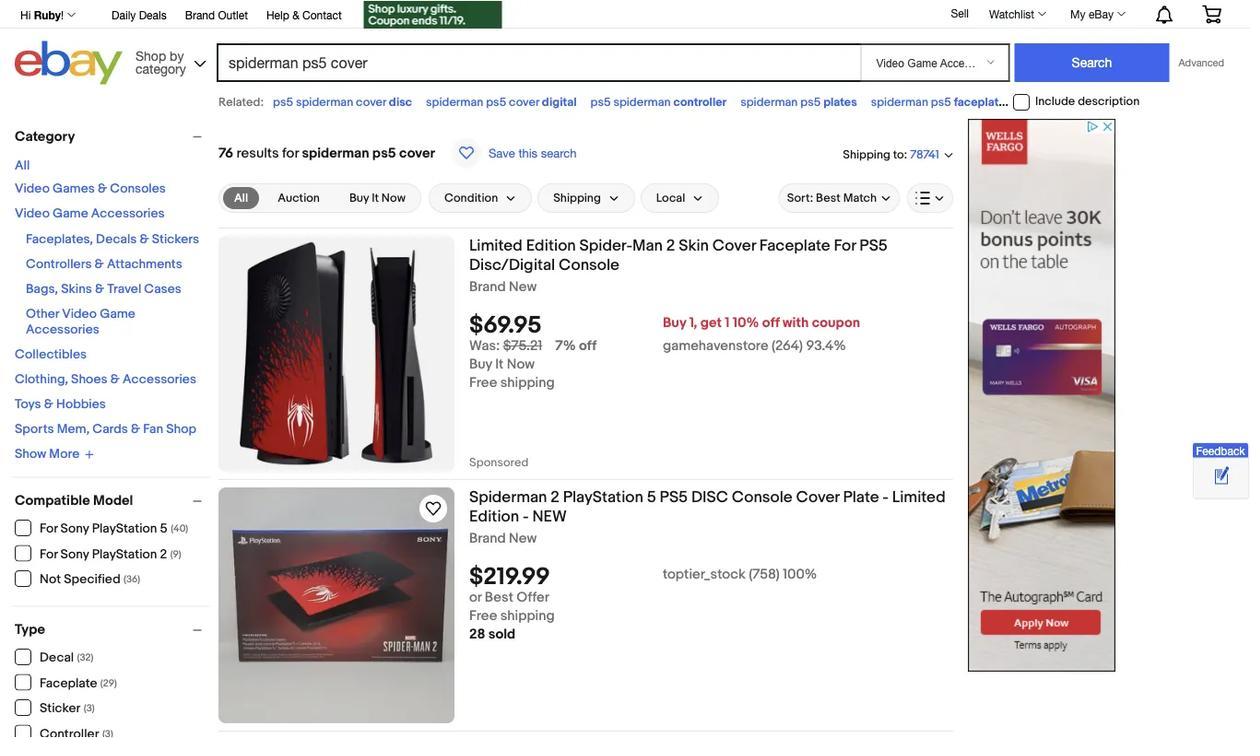 Task type: locate. For each thing, give the bounding box(es) containing it.
- right plate
[[883, 488, 889, 507]]

for down compatible
[[40, 521, 58, 537]]

console right disc
[[732, 488, 793, 507]]

0 horizontal spatial faceplate
[[40, 676, 97, 691]]

1 vertical spatial console
[[732, 488, 793, 507]]

1 vertical spatial limited
[[892, 488, 946, 507]]

(40)
[[171, 523, 188, 535]]

0 vertical spatial now
[[381, 191, 406, 205]]

shipping inside dropdown button
[[553, 191, 601, 205]]

edition left the spider-
[[526, 236, 576, 255]]

shipping
[[500, 375, 555, 392], [500, 608, 555, 625]]

ps5 right 'faceplate'
[[1019, 95, 1039, 109]]

other
[[26, 307, 59, 322]]

1 horizontal spatial game
[[100, 307, 135, 322]]

buy inside gamehavenstore (264) 93.4% buy it now free shipping
[[469, 356, 492, 373]]

shipping down search
[[553, 191, 601, 205]]

5 left disc
[[647, 488, 656, 507]]

main content containing $69.95
[[218, 119, 953, 738]]

gamehavenstore
[[663, 338, 768, 355]]

ps5 left disc
[[660, 488, 688, 507]]

buy down 76 results for spiderman ps5 cover
[[349, 191, 369, 205]]

1 horizontal spatial now
[[507, 356, 535, 373]]

sticker
[[40, 701, 81, 717]]

76
[[218, 145, 233, 161]]

0 vertical spatial faceplate
[[759, 236, 830, 255]]

(758)
[[749, 567, 780, 583]]

best inside dropdown button
[[816, 191, 841, 205]]

0 vertical spatial buy
[[349, 191, 369, 205]]

5 inside spiderman 2 playstation 5 ps5 disc console cover plate - limited edition - new brand new
[[647, 488, 656, 507]]

sold
[[488, 627, 515, 643]]

disc/digital
[[469, 255, 555, 275]]

daily
[[112, 8, 136, 21]]

1 vertical spatial game
[[100, 307, 135, 322]]

1 vertical spatial it
[[495, 356, 504, 373]]

spiderman 2 playstation 5 ps5 disc console cover plate - limited edition - new image
[[218, 488, 454, 724]]

video down skins
[[62, 307, 97, 322]]

cover down disc
[[399, 145, 435, 161]]

related:
[[218, 95, 264, 109]]

shop by category
[[136, 48, 186, 76]]

1 horizontal spatial shipping
[[843, 147, 890, 162]]

1 vertical spatial shipping
[[500, 608, 555, 625]]

2 vertical spatial 2
[[160, 547, 167, 562]]

for for for sony playstation 2
[[40, 547, 58, 562]]

0 horizontal spatial now
[[381, 191, 406, 205]]

video left games
[[15, 181, 50, 197]]

ps5 left 'faceplate'
[[931, 95, 951, 109]]

1 vertical spatial playstation
[[92, 521, 157, 537]]

save this search
[[488, 146, 577, 160]]

cover right ps5 spiderman
[[1111, 95, 1142, 109]]

1 shipping from the top
[[500, 375, 555, 392]]

coupon
[[812, 315, 860, 332]]

edition inside limited edition spider-man 2 skin cover faceplate for ps5 disc/digital console brand new
[[526, 236, 576, 255]]

ps5 down match at the right of page
[[859, 236, 888, 255]]

shipping button
[[538, 183, 635, 213]]

sony up "not specified (36)"
[[60, 547, 89, 562]]

other video game accessories link
[[26, 307, 135, 338]]

spiderman inside main content
[[302, 145, 369, 161]]

console inside spiderman 2 playstation 5 ps5 disc console cover plate - limited edition - new brand new
[[732, 488, 793, 507]]

5 for (40)
[[160, 521, 168, 537]]

local button
[[641, 183, 719, 213]]

all link
[[15, 158, 30, 174], [223, 187, 259, 209]]

decal (32)
[[40, 650, 93, 666]]

accessories down consoles
[[91, 206, 165, 222]]

1 horizontal spatial -
[[883, 488, 889, 507]]

best right or
[[485, 590, 513, 606]]

cover left disc
[[356, 95, 386, 109]]

faceplate down sort:
[[759, 236, 830, 255]]

1 free from the top
[[469, 375, 497, 392]]

1 vertical spatial for
[[40, 521, 58, 537]]

0 vertical spatial console
[[559, 255, 619, 275]]

0 vertical spatial new
[[509, 279, 537, 295]]

76 results for spiderman ps5 cover
[[218, 145, 435, 161]]

0 vertical spatial 2
[[666, 236, 675, 255]]

brand inside account navigation
[[185, 8, 215, 21]]

free inside gamehavenstore (264) 93.4% buy it now free shipping
[[469, 375, 497, 392]]

1 vertical spatial all link
[[223, 187, 259, 209]]

ps5 right digital
[[590, 95, 611, 109]]

new inside spiderman 2 playstation 5 ps5 disc console cover plate - limited edition - new brand new
[[509, 531, 537, 547]]

0 vertical spatial for
[[834, 236, 856, 255]]

2 left (9)
[[160, 547, 167, 562]]

toys
[[15, 397, 41, 413]]

not specified (36)
[[40, 572, 140, 588]]

$75.21
[[503, 338, 542, 355]]

brand inside limited edition spider-man 2 skin cover faceplate for ps5 disc/digital console brand new
[[469, 279, 506, 295]]

0 vertical spatial shop
[[136, 48, 166, 63]]

spiderman right for
[[302, 145, 369, 161]]

1 horizontal spatial limited
[[892, 488, 946, 507]]

2 vertical spatial for
[[40, 547, 58, 562]]

2 horizontal spatial buy
[[663, 315, 686, 332]]

limited
[[469, 236, 523, 255], [892, 488, 946, 507]]

more
[[49, 447, 79, 462]]

cover inside limited edition spider-man 2 skin cover faceplate for ps5 disc/digital console brand new
[[712, 236, 756, 255]]

sell link
[[943, 7, 977, 19]]

off right 7%
[[579, 338, 597, 355]]

console inside limited edition spider-man 2 skin cover faceplate for ps5 disc/digital console brand new
[[559, 255, 619, 275]]

2 vertical spatial accessories
[[123, 372, 196, 388]]

accessories
[[91, 206, 165, 222], [26, 322, 99, 338], [123, 372, 196, 388]]

1 new from the top
[[509, 279, 537, 295]]

1 horizontal spatial off
[[762, 315, 780, 332]]

0 vertical spatial shipping
[[843, 147, 890, 162]]

outlet
[[218, 8, 248, 21]]

0 vertical spatial free
[[469, 375, 497, 392]]

0 vertical spatial edition
[[526, 236, 576, 255]]

off
[[762, 315, 780, 332], [579, 338, 597, 355]]

shop right fan
[[166, 422, 196, 437]]

buy
[[349, 191, 369, 205], [663, 315, 686, 332], [469, 356, 492, 373]]

video game accessories link
[[15, 206, 165, 222]]

0 horizontal spatial buy
[[349, 191, 369, 205]]

controller
[[673, 95, 727, 109]]

1 vertical spatial shop
[[166, 422, 196, 437]]

buy it now link
[[338, 187, 417, 209]]

watch spiderman 2 playstation 5 ps5 disc console cover plate - limited edition - new image
[[422, 498, 444, 520]]

ebay
[[1089, 7, 1114, 20]]

1 horizontal spatial all
[[234, 191, 248, 205]]

for down sort: best match dropdown button
[[834, 236, 856, 255]]

0 horizontal spatial it
[[372, 191, 379, 205]]

show
[[15, 447, 46, 462]]

free inside toptier_stock (758) 100% or best offer free shipping 28 sold
[[469, 608, 497, 625]]

edition inside spiderman 2 playstation 5 ps5 disc console cover plate - limited edition - new brand new
[[469, 507, 519, 526]]

free
[[469, 375, 497, 392], [469, 608, 497, 625]]

None submit
[[1015, 43, 1169, 82]]

buy for buy 1, get 1 10% off with coupon
[[663, 315, 686, 332]]

0 horizontal spatial shipping
[[553, 191, 601, 205]]

advanced link
[[1169, 44, 1233, 81]]

ps5 spiderman cover disc
[[273, 95, 412, 109]]

main content
[[218, 119, 953, 738]]

buy inside 'buy it now' link
[[349, 191, 369, 205]]

offer
[[517, 590, 549, 606]]

0 vertical spatial brand
[[185, 8, 215, 21]]

auction link
[[267, 187, 331, 209]]

0 horizontal spatial best
[[485, 590, 513, 606]]

5 for ps5
[[647, 488, 656, 507]]

now left condition
[[381, 191, 406, 205]]

save
[[488, 146, 515, 160]]

2 vertical spatial brand
[[469, 531, 506, 547]]

mem,
[[57, 422, 90, 437]]

brand inside spiderman 2 playstation 5 ps5 disc console cover plate - limited edition - new brand new
[[469, 531, 506, 547]]

spiderman ps5 faceplate
[[871, 95, 1005, 109]]

off left with
[[762, 315, 780, 332]]

1 vertical spatial accessories
[[26, 322, 99, 338]]

0 vertical spatial sony
[[60, 521, 89, 537]]

all down category
[[15, 158, 30, 174]]

2 horizontal spatial 2
[[666, 236, 675, 255]]

2 shipping from the top
[[500, 608, 555, 625]]

shipping inside shipping to : 78741
[[843, 147, 890, 162]]

& right the help
[[292, 8, 299, 21]]

1 horizontal spatial 5
[[647, 488, 656, 507]]

to
[[893, 147, 904, 162]]

video up faceplates,
[[15, 206, 50, 222]]

video games & consoles link
[[15, 181, 166, 197]]

sports
[[15, 422, 54, 437]]

shop inside collectibles clothing, shoes & accessories toys & hobbies sports mem, cards & fan shop
[[166, 422, 196, 437]]

accessories up fan
[[123, 372, 196, 388]]

1 sony from the top
[[60, 521, 89, 537]]

0 horizontal spatial off
[[579, 338, 597, 355]]

0 vertical spatial shipping
[[500, 375, 555, 392]]

video for video games & consoles
[[15, 181, 50, 197]]

0 vertical spatial 5
[[647, 488, 656, 507]]

1 vertical spatial 5
[[160, 521, 168, 537]]

1 vertical spatial ps5
[[660, 488, 688, 507]]

(29)
[[100, 678, 117, 690]]

0 vertical spatial video
[[15, 181, 50, 197]]

1 vertical spatial new
[[509, 531, 537, 547]]

0 vertical spatial best
[[816, 191, 841, 205]]

0 vertical spatial ps5
[[859, 236, 888, 255]]

1 vertical spatial free
[[469, 608, 497, 625]]

1 vertical spatial edition
[[469, 507, 519, 526]]

it
[[372, 191, 379, 205], [495, 356, 504, 373]]

now down the $75.21
[[507, 356, 535, 373]]

1 vertical spatial shipping
[[553, 191, 601, 205]]

limited edition spider-man 2 skin cover faceplate for ps5 disc/digital console heading
[[469, 236, 888, 275]]

cover left plate
[[796, 488, 840, 507]]

0 horizontal spatial limited
[[469, 236, 523, 255]]

all down results
[[234, 191, 248, 205]]

for up not
[[40, 547, 58, 562]]

games
[[53, 181, 95, 197]]

decal
[[40, 650, 74, 666]]

0 horizontal spatial 5
[[160, 521, 168, 537]]

best right sort:
[[816, 191, 841, 205]]

by
[[170, 48, 184, 63]]

all
[[15, 158, 30, 174], [234, 191, 248, 205]]

video for video game accessories
[[15, 206, 50, 222]]

2 free from the top
[[469, 608, 497, 625]]

stickers
[[152, 232, 199, 248]]

cards
[[92, 422, 128, 437]]

1 vertical spatial video
[[15, 206, 50, 222]]

1 vertical spatial best
[[485, 590, 513, 606]]

0 vertical spatial all
[[15, 158, 30, 174]]

shipping inside gamehavenstore (264) 93.4% buy it now free shipping
[[500, 375, 555, 392]]

help & contact
[[266, 8, 342, 21]]

video
[[15, 181, 50, 197], [15, 206, 50, 222], [62, 307, 97, 322]]

ps5 spiderman controller
[[590, 95, 727, 109]]

brand left the outlet
[[185, 8, 215, 21]]

listing options selector. list view selected. image
[[915, 191, 945, 206]]

& up 'bags, skins & travel cases' link
[[95, 257, 104, 272]]

new down disc/digital
[[509, 279, 537, 295]]

buy down was:
[[469, 356, 492, 373]]

All selected text field
[[234, 190, 248, 207]]

ps5 inside main content
[[372, 145, 396, 161]]

for
[[834, 236, 856, 255], [40, 521, 58, 537], [40, 547, 58, 562]]

2 vertical spatial playstation
[[92, 547, 157, 562]]

playstation inside spiderman 2 playstation 5 ps5 disc console cover plate - limited edition - new brand new
[[563, 488, 643, 507]]

1 horizontal spatial it
[[495, 356, 504, 373]]

advanced
[[1179, 57, 1224, 69]]

limited down the condition dropdown button
[[469, 236, 523, 255]]

shipping for offer
[[500, 608, 555, 625]]

0 horizontal spatial edition
[[469, 507, 519, 526]]

local
[[656, 191, 685, 205]]

1 horizontal spatial all link
[[223, 187, 259, 209]]

2 sony from the top
[[60, 547, 89, 562]]

digital
[[542, 95, 577, 109]]

-
[[883, 488, 889, 507], [523, 507, 529, 526]]

1 vertical spatial cover
[[796, 488, 840, 507]]

0 horizontal spatial ps5
[[660, 488, 688, 507]]

brand down disc/digital
[[469, 279, 506, 295]]

0 horizontal spatial console
[[559, 255, 619, 275]]

all link down 76
[[223, 187, 259, 209]]

was: $75.21
[[469, 338, 542, 355]]

toptier_stock
[[663, 567, 746, 583]]

account navigation
[[10, 0, 1235, 31]]

edition left new
[[469, 507, 519, 526]]

1 horizontal spatial edition
[[526, 236, 576, 255]]

for sony playstation 5 (40)
[[40, 521, 188, 537]]

1 vertical spatial sony
[[60, 547, 89, 562]]

limited inside limited edition spider-man 2 skin cover faceplate for ps5 disc/digital console brand new
[[469, 236, 523, 255]]

my ebay link
[[1060, 3, 1134, 25]]

shipping down the offer
[[500, 608, 555, 625]]

shop left by
[[136, 48, 166, 63]]

& left fan
[[131, 422, 140, 437]]

- left new
[[523, 507, 529, 526]]

console left man
[[559, 255, 619, 275]]

it down was: $75.21
[[495, 356, 504, 373]]

my
[[1070, 7, 1086, 20]]

none submit inside 'shop by category' banner
[[1015, 43, 1169, 82]]

sony for for sony playstation 5
[[60, 521, 89, 537]]

2 left skin
[[666, 236, 675, 255]]

1 horizontal spatial cover
[[796, 488, 840, 507]]

cover right skin
[[712, 236, 756, 255]]

it down 76 results for spiderman ps5 cover
[[372, 191, 379, 205]]

& inside "link"
[[292, 8, 299, 21]]

1 horizontal spatial console
[[732, 488, 793, 507]]

shipping inside toptier_stock (758) 100% or best offer free shipping 28 sold
[[500, 608, 555, 625]]

category
[[136, 61, 186, 76]]

1 horizontal spatial best
[[816, 191, 841, 205]]

limited edition spider-man 2 skin cover faceplate for ps5 disc/digital console brand new
[[469, 236, 888, 295]]

faceplate inside limited edition spider-man 2 skin cover faceplate for ps5 disc/digital console brand new
[[759, 236, 830, 255]]

cover inside main content
[[399, 145, 435, 161]]

sony down compatible model
[[60, 521, 89, 537]]

brand outlet
[[185, 8, 248, 21]]

0 horizontal spatial game
[[53, 206, 88, 222]]

all link down category
[[15, 158, 30, 174]]

2 vertical spatial video
[[62, 307, 97, 322]]

game down games
[[53, 206, 88, 222]]

2 vertical spatial buy
[[469, 356, 492, 373]]

limited right plate
[[892, 488, 946, 507]]

0 vertical spatial off
[[762, 315, 780, 332]]

1 horizontal spatial ps5
[[859, 236, 888, 255]]

1 vertical spatial 2
[[551, 488, 560, 507]]

gamehavenstore (264) 93.4% buy it now free shipping
[[469, 338, 846, 392]]

spiderman right controller
[[740, 95, 798, 109]]

1 vertical spatial brand
[[469, 279, 506, 295]]

new inside limited edition spider-man 2 skin cover faceplate for ps5 disc/digital console brand new
[[509, 279, 537, 295]]

spiderman
[[296, 95, 353, 109], [426, 95, 483, 109], [613, 95, 671, 109], [740, 95, 798, 109], [871, 95, 928, 109], [1042, 95, 1099, 109], [302, 145, 369, 161]]

brand up "$219.99"
[[469, 531, 506, 547]]

1 vertical spatial off
[[579, 338, 597, 355]]

& right toys
[[44, 397, 53, 413]]

0 vertical spatial game
[[53, 206, 88, 222]]

2 right spiderman
[[551, 488, 560, 507]]

video games & consoles
[[15, 181, 166, 197]]

1 horizontal spatial buy
[[469, 356, 492, 373]]

1 vertical spatial buy
[[663, 315, 686, 332]]

0 vertical spatial all link
[[15, 158, 30, 174]]

new down new
[[509, 531, 537, 547]]

game down travel at the top of page
[[100, 307, 135, 322]]

0 vertical spatial cover
[[712, 236, 756, 255]]

2 new from the top
[[509, 531, 537, 547]]

1 horizontal spatial 2
[[551, 488, 560, 507]]

ps5 up 'buy it now' link at the left of page
[[372, 145, 396, 161]]

5 left (40)
[[160, 521, 168, 537]]

1 horizontal spatial faceplate
[[759, 236, 830, 255]]

free up 28
[[469, 608, 497, 625]]

buy left 1, in the right of the page
[[663, 315, 686, 332]]

limited edition spider-man 2 skin cover faceplate for ps5 disc/digital console link
[[469, 236, 953, 279]]

0 horizontal spatial cover
[[712, 236, 756, 255]]

shipping left to
[[843, 147, 890, 162]]

travel
[[107, 282, 141, 297]]

0 vertical spatial playstation
[[563, 488, 643, 507]]

accessories up collectibles
[[26, 322, 99, 338]]

0 vertical spatial limited
[[469, 236, 523, 255]]

1 vertical spatial now
[[507, 356, 535, 373]]

faceplate (29)
[[40, 676, 117, 691]]

0 horizontal spatial 2
[[160, 547, 167, 562]]

for
[[282, 145, 299, 161]]

free down was:
[[469, 375, 497, 392]]

faceplate up sticker (3)
[[40, 676, 97, 691]]

shipping down the $75.21
[[500, 375, 555, 392]]



Task type: vqa. For each thing, say whether or not it's contained in the screenshot.
'Auth'
no



Task type: describe. For each thing, give the bounding box(es) containing it.
video inside faceplates, decals & stickers controllers & attachments bags, skins & travel cases other video game accessories
[[62, 307, 97, 322]]

buy for buy it now
[[349, 191, 369, 205]]

spiderman 2 playstation 5 ps5 disc console cover plate - limited edition - new brand new
[[469, 488, 946, 547]]

playstation for (9)
[[92, 547, 157, 562]]

limited edition spider-man 2 skin cover faceplate for ps5 disc/digital console image
[[218, 236, 454, 472]]

(3)
[[84, 703, 95, 715]]

toptier_stock (758) 100% or best offer free shipping 28 sold
[[469, 567, 817, 643]]

0 vertical spatial accessories
[[91, 206, 165, 222]]

shop by category banner
[[10, 0, 1235, 89]]

ps5 inside limited edition spider-man 2 skin cover faceplate for ps5 disc/digital console brand new
[[859, 236, 888, 255]]

buy 1, get 1 10% off with coupon
[[663, 315, 860, 332]]

sort: best match
[[787, 191, 877, 205]]

cover inside spiderman 2 playstation 5 ps5 disc console cover plate - limited edition - new brand new
[[796, 488, 840, 507]]

sports mem, cards & fan shop link
[[15, 422, 196, 437]]

sticker (3)
[[40, 701, 95, 717]]

skins
[[61, 282, 92, 297]]

brand outlet link
[[185, 6, 248, 26]]

not
[[40, 572, 61, 588]]

free for or
[[469, 608, 497, 625]]

hi
[[20, 8, 31, 21]]

(32)
[[77, 652, 93, 664]]

disc
[[389, 95, 412, 109]]

feedback
[[1196, 445, 1245, 458]]

ps5 inside spiderman 2 playstation 5 ps5 disc console cover plate - limited edition - new brand new
[[660, 488, 688, 507]]

cover left digital
[[509, 95, 539, 109]]

or
[[469, 590, 482, 606]]

accessories inside collectibles clothing, shoes & accessories toys & hobbies sports mem, cards & fan shop
[[123, 372, 196, 388]]

limited inside spiderman 2 playstation 5 ps5 disc console cover plate - limited edition - new brand new
[[892, 488, 946, 507]]

now inside gamehavenstore (264) 93.4% buy it now free shipping
[[507, 356, 535, 373]]

show more button
[[15, 447, 94, 462]]

was:
[[469, 338, 500, 355]]

results
[[236, 145, 279, 161]]

7%
[[555, 338, 576, 355]]

best inside toptier_stock (758) 100% or best offer free shipping 28 sold
[[485, 590, 513, 606]]

buy it now
[[349, 191, 406, 205]]

consoles
[[110, 181, 166, 197]]

& right skins
[[95, 282, 104, 297]]

video game accessories
[[15, 206, 165, 222]]

ps5 left plates on the top right
[[800, 95, 821, 109]]

sell
[[951, 7, 969, 19]]

spiderman left controller
[[613, 95, 671, 109]]

spiderman 2 playstation 5 ps5 disc console cover plate - limited edition - new link
[[469, 488, 953, 531]]

1,
[[689, 315, 697, 332]]

accessories inside faceplates, decals & stickers controllers & attachments bags, skins & travel cases other video game accessories
[[26, 322, 99, 338]]

free for buy
[[469, 375, 497, 392]]

1 vertical spatial all
[[234, 191, 248, 205]]

spiderman
[[469, 488, 547, 507]]

deals
[[139, 8, 167, 21]]

2 inside limited edition spider-man 2 skin cover faceplate for ps5 disc/digital console brand new
[[666, 236, 675, 255]]

shop inside 'shop by category'
[[136, 48, 166, 63]]

specified
[[64, 572, 120, 588]]

collectibles link
[[15, 347, 87, 363]]

1 vertical spatial faceplate
[[40, 676, 97, 691]]

category
[[15, 128, 75, 145]]

& up attachments
[[140, 232, 149, 248]]

spiderman up 76 results for spiderman ps5 cover
[[296, 95, 353, 109]]

1
[[725, 315, 730, 332]]

spider-
[[579, 236, 632, 255]]

show more
[[15, 447, 79, 462]]

& up the video game accessories link
[[98, 181, 107, 197]]

bags,
[[26, 282, 58, 297]]

toys & hobbies link
[[15, 397, 106, 413]]

it inside gamehavenstore (264) 93.4% buy it now free shipping
[[495, 356, 504, 373]]

hobbies
[[56, 397, 106, 413]]

shop by category button
[[127, 41, 210, 81]]

type button
[[15, 622, 210, 638]]

disc
[[691, 488, 728, 507]]

spiderman down my
[[1042, 95, 1099, 109]]

shipping for shipping
[[553, 191, 601, 205]]

& right shoes
[[110, 372, 120, 388]]

daily deals
[[112, 8, 167, 21]]

your shopping cart image
[[1201, 5, 1222, 23]]

help
[[266, 8, 289, 21]]

bags, skins & travel cases link
[[26, 282, 181, 297]]

playstation for (40)
[[92, 521, 157, 537]]

plate
[[843, 488, 879, 507]]

7% off
[[555, 338, 597, 355]]

sony for for sony playstation 2
[[60, 547, 89, 562]]

ruby
[[34, 8, 61, 21]]

help & contact link
[[266, 6, 342, 26]]

contact
[[302, 8, 342, 21]]

(36)
[[124, 574, 140, 586]]

controllers
[[26, 257, 92, 272]]

spiderman right disc
[[426, 95, 483, 109]]

get the coupon image
[[364, 1, 502, 29]]

watchlist
[[989, 7, 1034, 20]]

advertisement region
[[968, 119, 1115, 672]]

type
[[15, 622, 45, 638]]

playstation for ps5
[[563, 488, 643, 507]]

0 horizontal spatial all link
[[15, 158, 30, 174]]

ps5 up save
[[486, 95, 506, 109]]

for inside limited edition spider-man 2 skin cover faceplate for ps5 disc/digital console brand new
[[834, 236, 856, 255]]

spiderman 2 playstation 5 ps5 disc console cover plate - limited edition - new heading
[[469, 488, 946, 526]]

!
[[61, 8, 64, 21]]

faceplate
[[954, 95, 1005, 109]]

shipping for shipping to : 78741
[[843, 147, 890, 162]]

2 inside spiderman 2 playstation 5 ps5 disc console cover plate - limited edition - new brand new
[[551, 488, 560, 507]]

controllers & attachments link
[[26, 257, 182, 272]]

clothing,
[[15, 372, 68, 388]]

compatible
[[15, 493, 90, 509]]

10%
[[733, 315, 759, 332]]

ps5 right related:
[[273, 95, 293, 109]]

match
[[843, 191, 877, 205]]

faceplates,
[[26, 232, 93, 248]]

collectibles
[[15, 347, 87, 363]]

daily deals link
[[112, 6, 167, 26]]

(9)
[[170, 549, 181, 561]]

Search for anything text field
[[219, 45, 857, 80]]

game inside faceplates, decals & stickers controllers & attachments bags, skins & travel cases other video game accessories
[[100, 307, 135, 322]]

spiderman up to
[[871, 95, 928, 109]]

0 horizontal spatial all
[[15, 158, 30, 174]]

100%
[[783, 567, 817, 583]]

fan
[[143, 422, 163, 437]]

for for for sony playstation 5
[[40, 521, 58, 537]]

0 horizontal spatial -
[[523, 507, 529, 526]]

collectibles clothing, shoes & accessories toys & hobbies sports mem, cards & fan shop
[[15, 347, 196, 437]]

93.4%
[[806, 338, 846, 355]]

shipping for now
[[500, 375, 555, 392]]

save this search button
[[446, 137, 582, 169]]

cases
[[144, 282, 181, 297]]

auction
[[278, 191, 320, 205]]

spiderman ps5 cover digital
[[426, 95, 577, 109]]

0 vertical spatial it
[[372, 191, 379, 205]]

28
[[469, 627, 485, 643]]

:
[[904, 147, 907, 162]]



